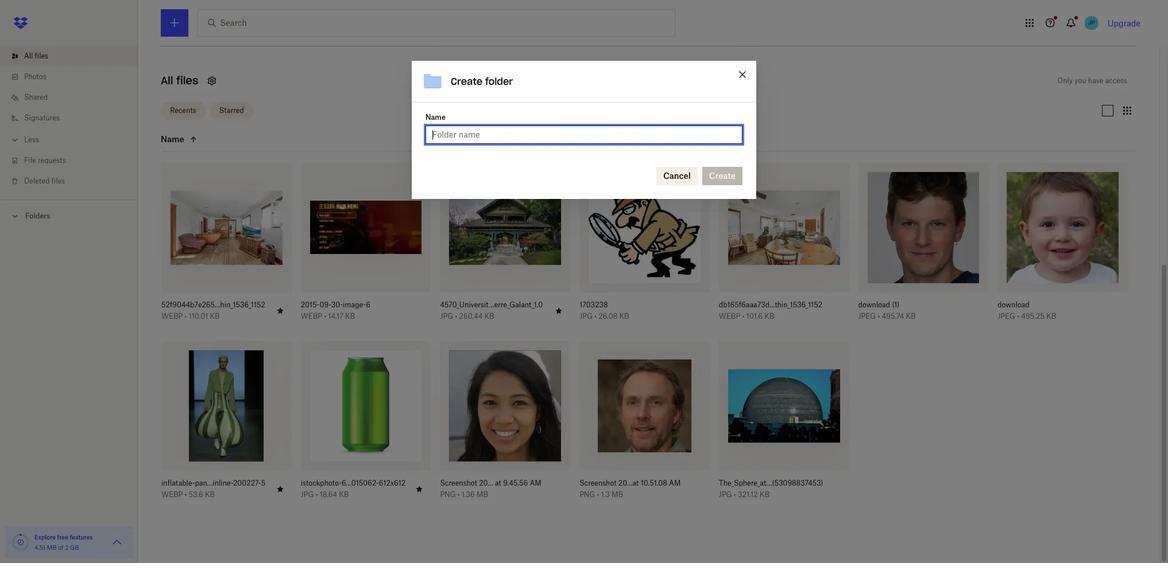 Task type: vqa. For each thing, say whether or not it's contained in the screenshot.
SOLUTIONS popup button
no



Task type: locate. For each thing, give the bounding box(es) containing it.
files for deleted files link at the top of page
[[51, 177, 65, 185]]

• inside 1703238 jpg • 26.08 kb
[[594, 313, 597, 321]]

1.36
[[462, 491, 475, 500]]

starred
[[219, 106, 244, 115]]

2015-09-30-image-6 webp • 14.17 kb
[[301, 301, 370, 321]]

0 vertical spatial name
[[426, 113, 446, 122]]

0 horizontal spatial screenshot
[[440, 480, 477, 488]]

0 horizontal spatial png
[[440, 491, 456, 500]]

1 horizontal spatial jpeg
[[998, 313, 1015, 321]]

jpeg inside download (1) jpeg • 495.74 kb
[[858, 313, 876, 321]]

1 png from the left
[[440, 491, 456, 500]]

screenshot
[[440, 480, 477, 488], [580, 480, 617, 488]]

all up the photos
[[24, 52, 33, 60]]

1703238 jpg • 26.08 kb
[[580, 301, 629, 321]]

jpg left 321.12
[[719, 491, 732, 500]]

deleted files
[[24, 177, 65, 185]]

1 horizontal spatial am
[[669, 480, 681, 488]]

mb right 1.3
[[612, 491, 623, 500]]

upgrade
[[1108, 18, 1141, 28]]

screenshot inside screenshot 20…at 10.51.08 am png • 1.3 mb
[[580, 480, 617, 488]]

• left 495.74
[[878, 313, 880, 321]]

shared
[[24, 93, 48, 102]]

file, download (1).jpeg row
[[858, 163, 989, 330]]

jpg
[[440, 313, 453, 321], [580, 313, 593, 321], [301, 491, 314, 500], [719, 491, 732, 500]]

kb down the the_sphere_at…(53098837453) button
[[760, 491, 770, 500]]

download jpeg • 495.25 kb
[[998, 301, 1056, 321]]

1 vertical spatial name
[[161, 134, 184, 144]]

inflatable-
[[161, 480, 195, 488]]

all files
[[24, 52, 48, 60], [161, 74, 198, 87]]

2015-
[[301, 301, 320, 310]]

• inside the inflatable-pan…inline-200227-5 webp • 53.6 kb
[[185, 491, 187, 500]]

folders button
[[0, 207, 138, 225]]

webp
[[161, 313, 183, 321], [301, 313, 322, 321], [719, 313, 740, 321], [161, 491, 183, 500]]

screenshot up 1.3
[[580, 480, 617, 488]]

inflatable-pan…inline-200227-5 button
[[161, 480, 266, 489]]

10.51.08
[[641, 480, 667, 488]]

list containing all files
[[0, 39, 138, 200]]

4.51
[[34, 545, 45, 552]]

• inside 2015-09-30-image-6 webp • 14.17 kb
[[324, 313, 326, 321]]

2
[[65, 545, 69, 552]]

1703238 button
[[580, 301, 684, 310]]

files
[[35, 52, 48, 60], [176, 74, 198, 87], [51, 177, 65, 185]]

download (1) jpeg • 495.74 kb
[[858, 301, 916, 321]]

download inside download jpeg • 495.25 kb
[[998, 301, 1030, 310]]

1 horizontal spatial all
[[161, 74, 173, 87]]

kb down istockphoto-6…015062-612x612 button
[[339, 491, 349, 500]]

pan…inline-
[[195, 480, 233, 488]]

mb down 20…
[[477, 491, 488, 500]]

• left 495.25
[[1017, 313, 1019, 321]]

0 horizontal spatial download
[[858, 301, 890, 310]]

1 horizontal spatial all files
[[161, 74, 198, 87]]

file, inflatable-pants-today-inline-200227-5.webp row
[[161, 341, 292, 508]]

1 horizontal spatial png
[[580, 491, 595, 500]]

kb inside 2015-09-30-image-6 webp • 14.17 kb
[[345, 313, 355, 321]]

webp left 101.6
[[719, 313, 740, 321]]

kb down the 4570_universit…erre_galant_1.0 button
[[484, 313, 494, 321]]

• left 260.44
[[455, 313, 457, 321]]

kb down inflatable-pan…inline-200227-5 button
[[205, 491, 215, 500]]

files right "deleted"
[[51, 177, 65, 185]]

file, the_sphere_at_the_venetian_resort_(53098837453).jpg row
[[719, 341, 849, 508]]

all files up the photos
[[24, 52, 48, 60]]

files up recents
[[176, 74, 198, 87]]

name inside button
[[161, 134, 184, 144]]

• inside download jpeg • 495.25 kb
[[1017, 313, 1019, 321]]

0 horizontal spatial name
[[161, 134, 184, 144]]

0 vertical spatial all files
[[24, 52, 48, 60]]

all files up recents
[[161, 74, 198, 87]]

2 screenshot from the left
[[580, 480, 617, 488]]

deleted
[[24, 177, 50, 185]]

file, download.jpeg row
[[998, 163, 1128, 330]]

jpg inside 1703238 jpg • 26.08 kb
[[580, 313, 593, 321]]

1 horizontal spatial mb
[[477, 491, 488, 500]]

download
[[858, 301, 890, 310], [998, 301, 1030, 310]]

1 horizontal spatial download
[[998, 301, 1030, 310]]

• left 1.3
[[597, 491, 599, 500]]

1 vertical spatial files
[[176, 74, 198, 87]]

0 horizontal spatial am
[[530, 480, 541, 488]]

webp down 2015- on the left bottom of the page
[[301, 313, 322, 321]]

4570_universit…erre_galant_1.0 button
[[440, 301, 545, 310]]

1703238
[[580, 301, 608, 310]]

cancel button
[[656, 167, 698, 186]]

1 vertical spatial all files
[[161, 74, 198, 87]]

2 am from the left
[[669, 480, 681, 488]]

jpg inside 4570_universit…erre_galant_1.0 jpg • 260.44 kb
[[440, 313, 453, 321]]

png left 1.36
[[440, 491, 456, 500]]

download up 495.25
[[998, 301, 1030, 310]]

52f9044b7e265…hin_1536_1152
[[161, 301, 265, 310]]

kb down 52f9044b7e265…hin_1536_1152 button
[[210, 313, 220, 321]]

kb inside 1703238 jpg • 26.08 kb
[[619, 313, 629, 321]]

webp left the 110.01 at the left
[[161, 313, 183, 321]]

all
[[24, 52, 33, 60], [161, 74, 173, 87]]

less image
[[9, 134, 21, 146]]

jpeg left 495.25
[[998, 313, 1015, 321]]

jpg inside istockphoto-6…015062-612x612 jpg • 18.64 kb
[[301, 491, 314, 500]]

4570_universit…erre_galant_1.0
[[440, 301, 543, 310]]

kb inside 4570_universit…erre_galant_1.0 jpg • 260.44 kb
[[484, 313, 494, 321]]

only you have access
[[1057, 76, 1127, 85]]

• down 1703238
[[594, 313, 597, 321]]

1 screenshot from the left
[[440, 480, 477, 488]]

download left (1)
[[858, 301, 890, 310]]

am right 9.45.56
[[530, 480, 541, 488]]

shared link
[[9, 87, 138, 108]]

png
[[440, 491, 456, 500], [580, 491, 595, 500]]

0 vertical spatial files
[[35, 52, 48, 60]]

file, 1703238.jpg row
[[580, 163, 710, 330]]

kb down download "button"
[[1046, 313, 1056, 321]]

at
[[495, 480, 501, 488]]

260.44
[[459, 313, 483, 321]]

cancel
[[663, 171, 691, 181]]

webp down "inflatable-"
[[161, 491, 183, 500]]

list
[[0, 39, 138, 200]]

am
[[530, 480, 541, 488], [669, 480, 681, 488]]

create folder
[[451, 76, 513, 87]]

istockphoto-
[[301, 480, 342, 488]]

photos
[[24, 72, 47, 81]]

• inside screenshot 20…at 10.51.08 am png • 1.3 mb
[[597, 491, 599, 500]]

screenshot for •
[[580, 480, 617, 488]]

• left the 110.01 at the left
[[185, 313, 187, 321]]

1 am from the left
[[530, 480, 541, 488]]

0 vertical spatial all
[[24, 52, 33, 60]]

1 download from the left
[[858, 301, 890, 310]]

kb down 1703238 button
[[619, 313, 629, 321]]

jpg down 1703238
[[580, 313, 593, 321]]

access
[[1105, 76, 1127, 85]]

jpg for jpg • 260.44 kb
[[440, 313, 453, 321]]

jpg inside the_sphere_at…(53098837453) jpg • 321.12 kb
[[719, 491, 732, 500]]

screenshot inside the screenshot 20… at 9.45.56 am png • 1.36 mb
[[440, 480, 477, 488]]

0 horizontal spatial mb
[[47, 545, 57, 552]]

• left 1.36
[[458, 491, 460, 500]]

screenshot up 1.36
[[440, 480, 477, 488]]

• left the '14.17'
[[324, 313, 326, 321]]

0 horizontal spatial jpeg
[[858, 313, 876, 321]]

0 horizontal spatial files
[[35, 52, 48, 60]]

2 horizontal spatial files
[[176, 74, 198, 87]]

deleted files link
[[9, 171, 138, 192]]

download inside download (1) jpeg • 495.74 kb
[[858, 301, 890, 310]]

• left 321.12
[[734, 491, 736, 500]]

mb
[[477, 491, 488, 500], [612, 491, 623, 500], [47, 545, 57, 552]]

kb down download (1) button
[[906, 313, 916, 321]]

am inside the screenshot 20… at 9.45.56 am png • 1.36 mb
[[530, 480, 541, 488]]

file requests link
[[9, 150, 138, 171]]

• left 101.6
[[742, 313, 744, 321]]

all inside list item
[[24, 52, 33, 60]]

• inside istockphoto-6…015062-612x612 jpg • 18.64 kb
[[316, 491, 318, 500]]

mb left of
[[47, 545, 57, 552]]

files up the photos
[[35, 52, 48, 60]]

files inside all files link
[[35, 52, 48, 60]]

1 vertical spatial all
[[161, 74, 173, 87]]

webp inside the inflatable-pan…inline-200227-5 webp • 53.6 kb
[[161, 491, 183, 500]]

image-
[[343, 301, 366, 310]]

signatures link
[[9, 108, 138, 129]]

name
[[426, 113, 446, 122], [161, 134, 184, 144]]

all up recents
[[161, 74, 173, 87]]

jpeg inside download jpeg • 495.25 kb
[[998, 313, 1015, 321]]

png left 1.3
[[580, 491, 595, 500]]

mb inside the screenshot 20… at 9.45.56 am png • 1.36 mb
[[477, 491, 488, 500]]

inflatable-pan…inline-200227-5 webp • 53.6 kb
[[161, 480, 265, 500]]

kb
[[210, 313, 220, 321], [345, 313, 355, 321], [484, 313, 494, 321], [619, 313, 629, 321], [764, 313, 774, 321], [906, 313, 916, 321], [1046, 313, 1056, 321], [205, 491, 215, 500], [339, 491, 349, 500], [760, 491, 770, 500]]

52f9044b7e265…hin_1536_1152 button
[[161, 301, 266, 310]]

file, screenshot 2023-10-19 at 9.45.56 am.png row
[[440, 341, 570, 508]]

1 horizontal spatial files
[[51, 177, 65, 185]]

quota usage element
[[11, 534, 30, 552]]

1 horizontal spatial screenshot
[[580, 480, 617, 488]]

• left 18.64 on the bottom left of page
[[316, 491, 318, 500]]

files inside deleted files link
[[51, 177, 65, 185]]

starred button
[[210, 102, 253, 120]]

2 jpeg from the left
[[998, 313, 1015, 321]]

kb inside the_sphere_at…(53098837453) jpg • 321.12 kb
[[760, 491, 770, 500]]

istockphoto-6…015062-612x612 jpg • 18.64 kb
[[301, 480, 406, 500]]

1 horizontal spatial name
[[426, 113, 446, 122]]

kb down 2015-09-30-image-6 button
[[345, 313, 355, 321]]

kb down db165f6aaa73d…thin_1536_1152 button
[[764, 313, 774, 321]]

signatures
[[24, 114, 60, 122]]

1 jpeg from the left
[[858, 313, 876, 321]]

Name text field
[[432, 129, 736, 141]]

jpeg left 495.74
[[858, 313, 876, 321]]

0 horizontal spatial all files
[[24, 52, 48, 60]]

2 vertical spatial files
[[51, 177, 65, 185]]

jpg left 260.44
[[440, 313, 453, 321]]

0 horizontal spatial all
[[24, 52, 33, 60]]

2 horizontal spatial mb
[[612, 491, 623, 500]]

jpeg
[[858, 313, 876, 321], [998, 313, 1015, 321]]

screenshot 20… at 9.45.56 am png • 1.36 mb
[[440, 480, 541, 500]]

kb inside download (1) jpeg • 495.74 kb
[[906, 313, 916, 321]]

2 png from the left
[[580, 491, 595, 500]]

png inside the screenshot 20… at 9.45.56 am png • 1.36 mb
[[440, 491, 456, 500]]

• left 53.6
[[185, 491, 187, 500]]

2 download from the left
[[998, 301, 1030, 310]]

jpg down istockphoto-
[[301, 491, 314, 500]]

webp inside db165f6aaa73d…thin_1536_1152 webp • 101.6 kb
[[719, 313, 740, 321]]

am right 10.51.08
[[669, 480, 681, 488]]



Task type: describe. For each thing, give the bounding box(es) containing it.
the_sphere_at…(53098837453)
[[719, 480, 823, 488]]

all files link
[[9, 46, 138, 67]]

file, screenshot 2023-11-13 at 10.51.08 am.png row
[[580, 341, 710, 508]]

9.45.56
[[503, 480, 528, 488]]

kb inside db165f6aaa73d…thin_1536_1152 webp • 101.6 kb
[[764, 313, 774, 321]]

webp inside 2015-09-30-image-6 webp • 14.17 kb
[[301, 313, 322, 321]]

file, 2015-09-30-image-6.webp row
[[301, 163, 431, 330]]

20…at
[[618, 480, 639, 488]]

2015-09-30-image-6 button
[[301, 301, 406, 310]]

14.17
[[328, 313, 343, 321]]

101.6
[[746, 313, 763, 321]]

have
[[1088, 76, 1103, 85]]

612x612
[[379, 480, 406, 488]]

the_sphere_at…(53098837453) button
[[719, 480, 824, 489]]

6…015062-
[[342, 480, 379, 488]]

kb inside download jpeg • 495.25 kb
[[1046, 313, 1056, 321]]

• inside the screenshot 20… at 9.45.56 am png • 1.36 mb
[[458, 491, 460, 500]]

all files list item
[[0, 46, 138, 67]]

screenshot 20…at 10.51.08 am png • 1.3 mb
[[580, 480, 681, 500]]

gb
[[70, 545, 79, 552]]

file
[[24, 156, 36, 165]]

name button
[[161, 133, 257, 146]]

features
[[70, 535, 93, 542]]

screenshot for png
[[440, 480, 477, 488]]

6
[[366, 301, 370, 310]]

recents
[[170, 106, 196, 115]]

• inside download (1) jpeg • 495.74 kb
[[878, 313, 880, 321]]

495.25
[[1021, 313, 1045, 321]]

am inside screenshot 20…at 10.51.08 am png • 1.3 mb
[[669, 480, 681, 488]]

file, istockphoto-610015062-612x612.jpg row
[[301, 341, 431, 508]]

kb inside 52f9044b7e265…hin_1536_1152 webp • 110.01 kb
[[210, 313, 220, 321]]

files for all files link
[[35, 52, 48, 60]]

• inside 4570_universit…erre_galant_1.0 jpg • 260.44 kb
[[455, 313, 457, 321]]

(1)
[[892, 301, 899, 310]]

create folder dialog
[[412, 61, 756, 199]]

jpg for jpg • 321.12 kb
[[719, 491, 732, 500]]

53.6
[[189, 491, 203, 500]]

requests
[[38, 156, 66, 165]]

name inside the create folder dialog
[[426, 113, 446, 122]]

kb inside istockphoto-6…015062-612x612 jpg • 18.64 kb
[[339, 491, 349, 500]]

db165f6aaa73d…thin_1536_1152 button
[[719, 301, 824, 310]]

the_sphere_at…(53098837453) jpg • 321.12 kb
[[719, 480, 823, 500]]

• inside db165f6aaa73d…thin_1536_1152 webp • 101.6 kb
[[742, 313, 744, 321]]

30-
[[331, 301, 343, 310]]

folders
[[25, 212, 50, 221]]

4570_universit…erre_galant_1.0 jpg • 260.44 kb
[[440, 301, 543, 321]]

db165f6aaa73d…thin_1536_1152
[[719, 301, 822, 310]]

webp inside 52f9044b7e265…hin_1536_1152 webp • 110.01 kb
[[161, 313, 183, 321]]

mb inside screenshot 20…at 10.51.08 am png • 1.3 mb
[[612, 491, 623, 500]]

recents button
[[161, 102, 205, 120]]

• inside the_sphere_at…(53098837453) jpg • 321.12 kb
[[734, 491, 736, 500]]

screenshot 20… at 9.45.56 am button
[[440, 480, 545, 489]]

istockphoto-6…015062-612x612 button
[[301, 480, 406, 489]]

52f9044b7e265…hin_1536_1152 webp • 110.01 kb
[[161, 301, 265, 321]]

download (1) button
[[858, 301, 963, 310]]

create
[[451, 76, 482, 87]]

upgrade link
[[1108, 18, 1141, 28]]

explore free features 4.51 mb of 2 gb
[[34, 535, 93, 552]]

• inside 52f9044b7e265…hin_1536_1152 webp • 110.01 kb
[[185, 313, 187, 321]]

1.3
[[601, 491, 610, 500]]

495.74
[[882, 313, 904, 321]]

jpg for jpg • 26.08 kb
[[580, 313, 593, 321]]

18.64
[[320, 491, 337, 500]]

26.08
[[599, 313, 618, 321]]

download button
[[998, 301, 1103, 310]]

09-
[[320, 301, 331, 310]]

file requests
[[24, 156, 66, 165]]

kb inside the inflatable-pan…inline-200227-5 webp • 53.6 kb
[[205, 491, 215, 500]]

20…
[[479, 480, 493, 488]]

200227-
[[233, 480, 261, 488]]

screenshot 20…at 10.51.08 am button
[[580, 480, 684, 489]]

dropbox image
[[9, 11, 32, 34]]

only
[[1057, 76, 1073, 85]]

png inside screenshot 20…at 10.51.08 am png • 1.3 mb
[[580, 491, 595, 500]]

of
[[58, 545, 63, 552]]

db165f6aaa73d…thin_1536_1152 webp • 101.6 kb
[[719, 301, 822, 321]]

folder
[[485, 76, 513, 87]]

all files inside list item
[[24, 52, 48, 60]]

download for jpeg
[[858, 301, 890, 310]]

free
[[57, 535, 68, 542]]

file, db165f6aaa73d95c9004256537e7037b-uncropped_scaled_within_1536_1152.webp row
[[719, 163, 849, 330]]

mb inside explore free features 4.51 mb of 2 gb
[[47, 545, 57, 552]]

you
[[1075, 76, 1086, 85]]

file, 52f9044b7e2655d26eb85c0b2abdc392-uncropped_scaled_within_1536_1152.webp row
[[161, 163, 292, 330]]

photos link
[[9, 67, 138, 87]]

less
[[24, 136, 39, 144]]

321.12
[[738, 491, 758, 500]]

file, 4570_university_ave____pierre_galant_1.0.jpg row
[[440, 163, 570, 330]]

download for •
[[998, 301, 1030, 310]]

explore
[[34, 535, 56, 542]]

110.01
[[189, 313, 208, 321]]

5
[[261, 480, 265, 488]]



